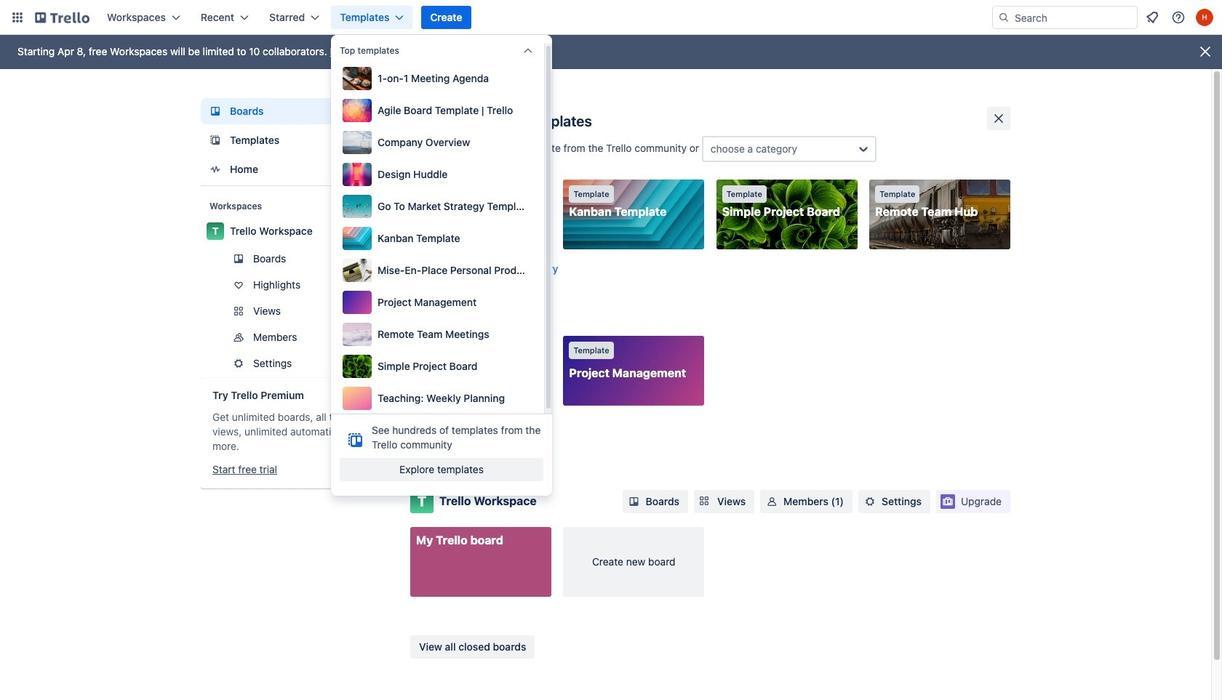 Task type: describe. For each thing, give the bounding box(es) containing it.
2 sm image from the left
[[765, 495, 780, 509]]

board image
[[207, 103, 224, 120]]

primary element
[[0, 0, 1223, 35]]

collapse image
[[522, 45, 534, 57]]

home image
[[207, 161, 224, 178]]

add image
[[364, 329, 381, 346]]

0 notifications image
[[1144, 9, 1161, 26]]

search image
[[998, 12, 1010, 23]]

Search field
[[1010, 7, 1137, 28]]



Task type: locate. For each thing, give the bounding box(es) containing it.
back to home image
[[35, 6, 90, 29]]

1 horizontal spatial sm image
[[765, 495, 780, 509]]

open information menu image
[[1172, 10, 1186, 25]]

sm image
[[627, 495, 642, 509], [765, 495, 780, 509]]

template board image
[[207, 132, 224, 149]]

menu
[[340, 64, 536, 413]]

howard (howard38800628) image
[[1196, 9, 1214, 26]]

1 sm image from the left
[[627, 495, 642, 509]]

0 horizontal spatial sm image
[[627, 495, 642, 509]]

sm image
[[863, 495, 878, 509]]



Task type: vqa. For each thing, say whether or not it's contained in the screenshot.
🤔have you considered...
no



